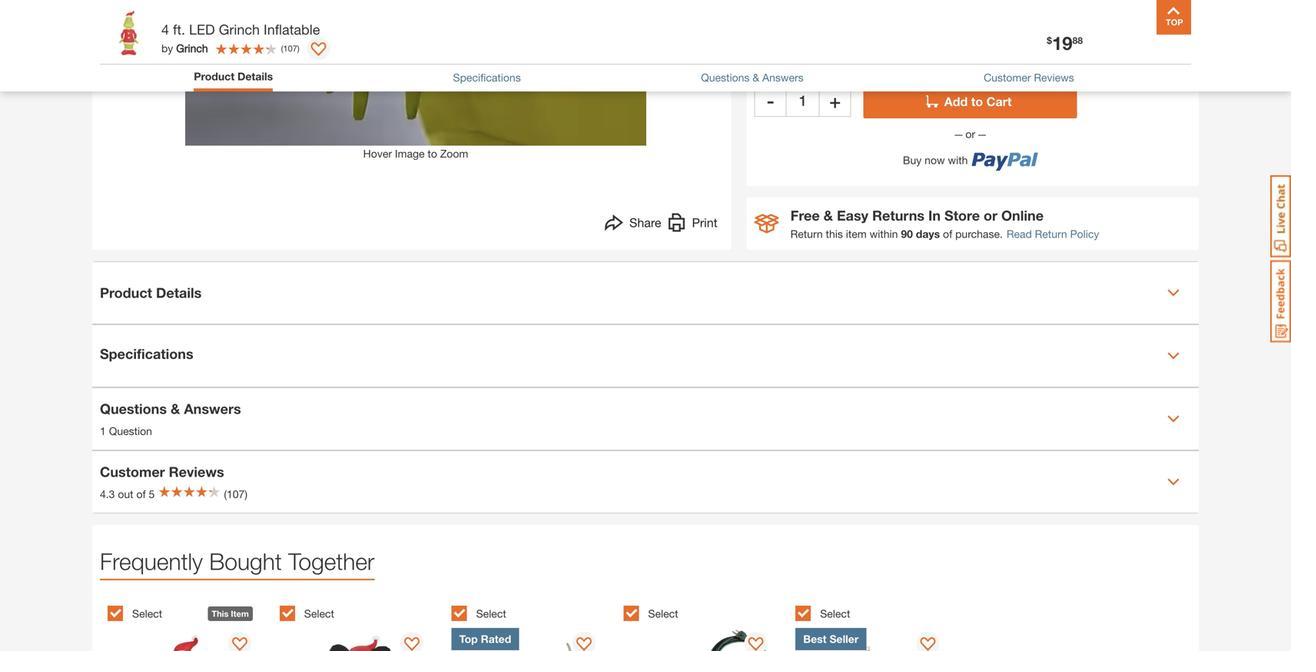 Task type: describe. For each thing, give the bounding box(es) containing it.
item
[[231, 609, 249, 619]]

(
[[281, 43, 283, 53]]

0 vertical spatial grinch
[[219, 21, 260, 38]]

ft.
[[173, 21, 185, 38]]

+
[[830, 89, 841, 111]]

policy
[[1070, 227, 1100, 240]]

)
[[297, 43, 300, 53]]

store
[[945, 207, 980, 224]]

display image inside 3 / 5 group
[[576, 637, 592, 651]]

2 return from the left
[[1035, 227, 1067, 240]]

best
[[803, 632, 827, 645]]

0 horizontal spatial product
[[100, 284, 152, 301]]

top rated
[[459, 632, 511, 645]]

4 ft. led mickey inflatable image
[[280, 628, 427, 651]]

( 107 )
[[281, 43, 300, 53]]

+ button
[[819, 84, 851, 117]]

free
[[791, 207, 820, 224]]

1 horizontal spatial reviews
[[1034, 71, 1074, 84]]

questions for questions & answers
[[701, 71, 750, 84]]

hover image to zoom
[[363, 147, 468, 160]]

0 horizontal spatial of
[[136, 488, 146, 500]]

2 / 5 group
[[280, 597, 444, 651]]

0 horizontal spatial details
[[156, 284, 202, 301]]

returns
[[872, 207, 925, 224]]

5 / 5 group
[[796, 597, 960, 651]]

0 vertical spatial specifications
[[453, 71, 521, 84]]

question
[[109, 425, 152, 437]]

add to cart button
[[864, 84, 1077, 118]]

0 horizontal spatial customer reviews
[[100, 463, 224, 480]]

icon image
[[755, 214, 779, 233]]

this
[[826, 227, 843, 240]]

caret image for customer reviews
[[1168, 476, 1180, 488]]

1 / 5 group
[[108, 597, 272, 651]]

easy
[[837, 207, 869, 224]]

image
[[395, 147, 425, 160]]

select for 3 / 5 group
[[476, 607, 506, 620]]

by grinch
[[161, 42, 208, 55]]

or inside free & easy returns in store or online return this item within 90 days of purchase. read return policy
[[984, 207, 998, 224]]

4.3
[[100, 488, 115, 500]]

of inside free & easy returns in store or online return this item within 90 days of purchase. read return policy
[[943, 227, 953, 240]]

0 horizontal spatial grinch
[[176, 42, 208, 55]]

4 ft. led grinch inflatable
[[161, 21, 320, 38]]

out
[[118, 488, 133, 500]]

share
[[630, 215, 661, 230]]

hover image to zoom button
[[185, 0, 646, 162]]

free & easy returns in store or online return this item within 90 days of purchase. read return policy
[[791, 207, 1100, 240]]

1 vertical spatial product details
[[100, 284, 202, 301]]

buy now with
[[903, 154, 968, 166]]

grinch christmas inflatables 23gm83133 1d.4 image
[[103, 13, 171, 81]]

top button
[[1157, 0, 1191, 35]]

1 vertical spatial specifications
[[100, 345, 193, 362]]

select for 1 / 5 group
[[132, 607, 162, 620]]

-
[[767, 89, 774, 111]]

inflatable
[[264, 21, 320, 38]]

display image inside the 4 / 5 group
[[748, 637, 764, 651]]

within
[[870, 227, 898, 240]]

19
[[1052, 32, 1073, 54]]

feedback link image
[[1271, 260, 1291, 343]]

answers for questions & answers
[[763, 71, 804, 84]]



Task type: locate. For each thing, give the bounding box(es) containing it.
customer reviews button
[[984, 69, 1074, 86], [984, 69, 1074, 86]]

0 horizontal spatial reviews
[[169, 463, 224, 480]]

select for the 4 / 5 group
[[648, 607, 678, 620]]

grinch right the led
[[219, 21, 260, 38]]

0 vertical spatial customer
[[984, 71, 1031, 84]]

hover
[[363, 147, 392, 160]]

best seller
[[803, 632, 859, 645]]

3 / 5 group
[[452, 597, 616, 651]]

now
[[925, 154, 945, 166]]

display image inside 2 / 5 group
[[404, 637, 420, 651]]

days
[[916, 227, 940, 240]]

1 select from the left
[[132, 607, 162, 620]]

product details
[[194, 70, 273, 83], [100, 284, 202, 301]]

add to cart
[[945, 94, 1012, 109]]

product image image
[[104, 8, 154, 58]]

1 horizontal spatial answers
[[763, 71, 804, 84]]

select up "rated"
[[476, 607, 506, 620]]

- button
[[755, 84, 787, 117]]

questions & answers 1 question
[[100, 400, 241, 437]]

this item
[[212, 609, 249, 619]]

questions & answers button
[[701, 69, 804, 86], [701, 69, 804, 86]]

1 horizontal spatial return
[[1035, 227, 1067, 240]]

3 outlet power hub adapter image
[[796, 628, 944, 651]]

caret image
[[1168, 350, 1180, 362]]

2 caret image from the top
[[1168, 413, 1180, 425]]

frequently
[[100, 548, 203, 575]]

print button
[[668, 213, 718, 236]]

1 vertical spatial answers
[[184, 400, 241, 417]]

1 horizontal spatial questions
[[701, 71, 750, 84]]

2 horizontal spatial &
[[824, 207, 833, 224]]

in
[[929, 207, 941, 224]]

return down free
[[791, 227, 823, 240]]

1 horizontal spatial to
[[971, 94, 983, 109]]

select inside 1 / 5 group
[[132, 607, 162, 620]]

select up the 4 ft. led mickey inflatable image
[[304, 607, 334, 620]]

None field
[[787, 84, 819, 117]]

0 horizontal spatial specifications
[[100, 345, 193, 362]]

select down frequently
[[132, 607, 162, 620]]

select inside the 4 / 5 group
[[648, 607, 678, 620]]

frequently bought together
[[100, 548, 375, 575]]

1 horizontal spatial customer
[[984, 71, 1031, 84]]

3-piece led deer family image
[[452, 628, 599, 651]]

2 vertical spatial caret image
[[1168, 476, 1180, 488]]

4.3 out of 5
[[100, 488, 155, 500]]

reviews down '19'
[[1034, 71, 1074, 84]]

1 vertical spatial product
[[100, 284, 152, 301]]

(107)
[[224, 488, 247, 500]]

0 horizontal spatial or
[[963, 127, 978, 140]]

live chat image
[[1271, 175, 1291, 258]]

select
[[132, 607, 162, 620], [304, 607, 334, 620], [476, 607, 506, 620], [648, 607, 678, 620], [820, 607, 850, 620]]

select inside 2 / 5 group
[[304, 607, 334, 620]]

seller
[[830, 632, 859, 645]]

select for 5 / 5 group
[[820, 607, 850, 620]]

print
[[692, 215, 718, 230]]

0 horizontal spatial answers
[[184, 400, 241, 417]]

with
[[948, 154, 968, 166]]

0 vertical spatial details
[[238, 70, 273, 83]]

to inside button
[[428, 147, 437, 160]]

1 horizontal spatial display image
[[748, 637, 764, 651]]

read return policy link
[[1007, 226, 1100, 242]]

4 select from the left
[[648, 607, 678, 620]]

answers
[[763, 71, 804, 84], [184, 400, 241, 417]]

0 vertical spatial customer reviews
[[984, 71, 1074, 84]]

1 horizontal spatial customer reviews
[[984, 71, 1074, 84]]

zoom
[[440, 147, 468, 160]]

buy now with button
[[864, 142, 1077, 171]]

led
[[189, 21, 215, 38]]

online
[[1002, 207, 1044, 224]]

of left 5
[[136, 488, 146, 500]]

caret image for questions & answers
[[1168, 413, 1180, 425]]

or up purchase.
[[984, 207, 998, 224]]

4
[[161, 21, 169, 38]]

select inside 5 / 5 group
[[820, 607, 850, 620]]

of right the 'days'
[[943, 227, 953, 240]]

customer reviews
[[984, 71, 1074, 84], [100, 463, 224, 480]]

0 vertical spatial &
[[753, 71, 760, 84]]

0 horizontal spatial &
[[171, 400, 180, 417]]

1 vertical spatial &
[[824, 207, 833, 224]]

cart
[[987, 94, 1012, 109]]

1 caret image from the top
[[1168, 287, 1180, 299]]

0 horizontal spatial questions
[[100, 400, 167, 417]]

& for free & easy returns in store or online
[[824, 207, 833, 224]]

product details button
[[194, 68, 273, 88], [194, 68, 273, 85], [92, 262, 1199, 323]]

1 vertical spatial customer reviews
[[100, 463, 224, 480]]

1 vertical spatial details
[[156, 284, 202, 301]]

& inside free & easy returns in store or online return this item within 90 days of purchase. read return policy
[[824, 207, 833, 224]]

107
[[283, 43, 297, 53]]

0 vertical spatial reviews
[[1034, 71, 1074, 84]]

1 display image from the left
[[576, 637, 592, 651]]

0 vertical spatial to
[[971, 94, 983, 109]]

1 return from the left
[[791, 227, 823, 240]]

1 vertical spatial questions
[[100, 400, 167, 417]]

display image
[[576, 637, 592, 651], [748, 637, 764, 651]]

5
[[149, 488, 155, 500]]

3 select from the left
[[476, 607, 506, 620]]

0 vertical spatial product
[[194, 70, 235, 83]]

customer
[[984, 71, 1031, 84], [100, 463, 165, 480]]

answers inside questions & answers 1 question
[[184, 400, 241, 417]]

questions
[[701, 71, 750, 84], [100, 400, 167, 417]]

3 caret image from the top
[[1168, 476, 1180, 488]]

0 horizontal spatial return
[[791, 227, 823, 240]]

display image inside 1 / 5 group
[[232, 637, 248, 651]]

or up buy now with button in the top right of the page
[[963, 127, 978, 140]]

1 vertical spatial to
[[428, 147, 437, 160]]

this
[[212, 609, 229, 619]]

0 vertical spatial questions
[[701, 71, 750, 84]]

1 vertical spatial reviews
[[169, 463, 224, 480]]

customer up cart
[[984, 71, 1031, 84]]

0 horizontal spatial to
[[428, 147, 437, 160]]

1 horizontal spatial grinch
[[219, 21, 260, 38]]

reviews up (107) at the left bottom of page
[[169, 463, 224, 480]]

bought
[[209, 548, 282, 575]]

select inside 3 / 5 group
[[476, 607, 506, 620]]

grinch
[[219, 21, 260, 38], [176, 42, 208, 55]]

to right add
[[971, 94, 983, 109]]

90
[[901, 227, 913, 240]]

0 vertical spatial of
[[943, 227, 953, 240]]

to inside 'button'
[[971, 94, 983, 109]]

specifications
[[453, 71, 521, 84], [100, 345, 193, 362]]

caret image
[[1168, 287, 1180, 299], [1168, 413, 1180, 425], [1168, 476, 1180, 488]]

0 vertical spatial caret image
[[1168, 287, 1180, 299]]

$
[[1047, 35, 1052, 46]]

1 vertical spatial grinch
[[176, 42, 208, 55]]

1 vertical spatial customer
[[100, 463, 165, 480]]

top
[[459, 632, 478, 645]]

customer reviews up 5
[[100, 463, 224, 480]]

2 vertical spatial &
[[171, 400, 180, 417]]

& for questions & answers
[[171, 400, 180, 417]]

read
[[1007, 227, 1032, 240]]

1 vertical spatial or
[[984, 207, 998, 224]]

1 horizontal spatial of
[[943, 227, 953, 240]]

questions & answers
[[701, 71, 804, 84]]

buy
[[903, 154, 922, 166]]

answers for questions & answers 1 question
[[184, 400, 241, 417]]

select up 40 ft. 16/3 multi-directional outdoor extension cord, green image
[[648, 607, 678, 620]]

grinch down the led
[[176, 42, 208, 55]]

questions for questions & answers 1 question
[[100, 400, 167, 417]]

1 horizontal spatial details
[[238, 70, 273, 83]]

together
[[288, 548, 375, 575]]

share button
[[605, 213, 661, 236]]

2 select from the left
[[304, 607, 334, 620]]

4 / 5 group
[[624, 597, 788, 651]]

1 horizontal spatial specifications
[[453, 71, 521, 84]]

1 vertical spatial of
[[136, 488, 146, 500]]

1 horizontal spatial product
[[194, 70, 235, 83]]

1 horizontal spatial or
[[984, 207, 998, 224]]

or
[[963, 127, 978, 140], [984, 207, 998, 224]]

1 vertical spatial caret image
[[1168, 413, 1180, 425]]

by
[[161, 42, 173, 55]]

0 horizontal spatial customer
[[100, 463, 165, 480]]

&
[[753, 71, 760, 84], [824, 207, 833, 224], [171, 400, 180, 417]]

2 display image from the left
[[748, 637, 764, 651]]

40 ft. 16/3 multi-directional outdoor extension cord, green image
[[624, 628, 771, 651]]

1 horizontal spatial &
[[753, 71, 760, 84]]

purchase.
[[956, 227, 1003, 240]]

0 horizontal spatial display image
[[576, 637, 592, 651]]

item
[[846, 227, 867, 240]]

customer up 4.3 out of 5
[[100, 463, 165, 480]]

return right the read
[[1035, 227, 1067, 240]]

product
[[194, 70, 235, 83], [100, 284, 152, 301]]

select for 2 / 5 group
[[304, 607, 334, 620]]

return
[[791, 227, 823, 240], [1035, 227, 1067, 240]]

details
[[238, 70, 273, 83], [156, 284, 202, 301]]

add
[[945, 94, 968, 109]]

& inside questions & answers 1 question
[[171, 400, 180, 417]]

rated
[[481, 632, 511, 645]]

of
[[943, 227, 953, 240], [136, 488, 146, 500]]

to
[[971, 94, 983, 109], [428, 147, 437, 160]]

88
[[1073, 35, 1083, 46]]

0 vertical spatial product details
[[194, 70, 273, 83]]

0 vertical spatial answers
[[763, 71, 804, 84]]

$ 19 88
[[1047, 32, 1083, 54]]

reviews
[[1034, 71, 1074, 84], [169, 463, 224, 480]]

to left "zoom"
[[428, 147, 437, 160]]

select up best seller at the bottom of page
[[820, 607, 850, 620]]

questions inside questions & answers 1 question
[[100, 400, 167, 417]]

1
[[100, 425, 106, 437]]

customer reviews up cart
[[984, 71, 1074, 84]]

0 vertical spatial or
[[963, 127, 978, 140]]

display image
[[311, 42, 326, 58], [232, 637, 248, 651], [404, 637, 420, 651], [920, 637, 936, 651]]

5 select from the left
[[820, 607, 850, 620]]

specifications button
[[453, 69, 521, 86], [453, 69, 521, 86], [92, 325, 1199, 386]]



Task type: vqa. For each thing, say whether or not it's contained in the screenshot.
$
yes



